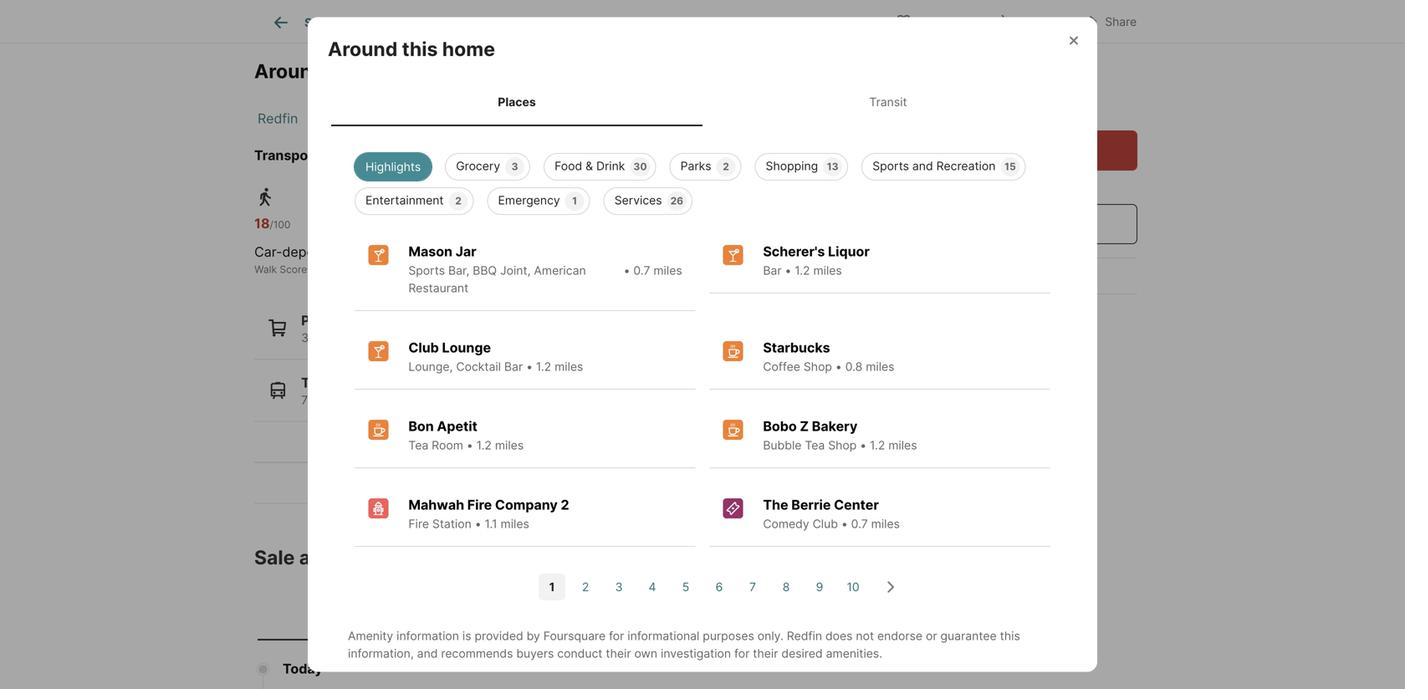 Task type: describe. For each thing, give the bounding box(es) containing it.
search
[[305, 15, 345, 29]]

miles inside club lounge lounge, cocktail bar • 1.2 miles
[[555, 360, 583, 374]]

2 vertical spatial rd
[[672, 546, 697, 569]]

services 26
[[615, 193, 684, 208]]

1 horizontal spatial mountain
[[578, 546, 668, 569]]

sale for sale & tax history
[[689, 15, 714, 29]]

places for places
[[498, 95, 536, 109]]

request
[[973, 142, 1027, 159]]

county
[[475, 110, 521, 127]]

restaurant
[[409, 281, 469, 295]]

1.2 inside 'scherer's liquor bar • 1.2 miles'
[[795, 264, 810, 278]]

bike score ®
[[532, 263, 589, 275]]

comedy
[[763, 517, 810, 531]]

07430
[[547, 110, 588, 127]]

car-
[[254, 244, 282, 260]]

752,
[[301, 393, 325, 407]]

1 horizontal spatial 387
[[476, 546, 512, 569]]

scherer's
[[763, 244, 825, 260]]

transit tab
[[703, 82, 1074, 123]]

1 horizontal spatial green
[[517, 546, 574, 569]]

tea inside bon apetit tea room • 1.2 miles
[[409, 438, 429, 453]]

bergen
[[426, 110, 471, 127]]

sale and tax history for 387 green mountain rd
[[254, 546, 697, 569]]

and for recreation
[[913, 159, 933, 173]]

2 inside "places 3 groceries, 27 restaurants, 2 parks"
[[457, 331, 464, 345]]

3 inside button
[[615, 580, 623, 595]]

not
[[856, 629, 874, 643]]

schools
[[612, 15, 655, 29]]

informational
[[628, 629, 700, 643]]

home
[[442, 37, 495, 61]]

buyers
[[516, 647, 554, 661]]

• inside club lounge lounge, cocktail bar • 1.2 miles
[[526, 360, 533, 374]]

redfin inside amenity information is provided by foursquare for informational purposes only. redfin does not endorse or guarantee this information, and recommends buyers conduct their own investigation for their desired amenities.
[[787, 629, 822, 643]]

overview
[[378, 15, 430, 29]]

around 387 green mountain rd
[[254, 59, 550, 83]]

2 tab from the left
[[559, 596, 860, 637]]

request a tour
[[973, 142, 1067, 159]]

bakery
[[812, 418, 858, 435]]

apetit
[[437, 418, 478, 435]]

0 horizontal spatial rd
[[525, 59, 550, 83]]

tab list for today
[[254, 593, 863, 641]]

0 vertical spatial or
[[1013, 179, 1027, 195]]

transit for transit
[[870, 95, 907, 109]]

1 button
[[539, 574, 566, 601]]

purposes
[[703, 629, 755, 643]]

0 horizontal spatial 9
[[532, 215, 541, 232]]

• right bike score ®
[[624, 264, 630, 278]]

information
[[397, 629, 459, 643]]

guarantee
[[941, 629, 997, 643]]

rd inside 387 green mountain rd
[[984, 87, 1006, 108]]

starbucks
[[763, 340, 830, 356]]

by
[[527, 629, 540, 643]]

bergen county link
[[426, 110, 521, 127]]

387 inside 387 green mountain rd
[[972, 62, 1004, 83]]

walk
[[254, 263, 277, 275]]

jar
[[456, 244, 477, 260]]

2 horizontal spatial for
[[735, 647, 750, 661]]

18 /100
[[254, 215, 291, 232]]

desired
[[782, 647, 823, 661]]

1 inside button
[[549, 580, 555, 595]]

amenities tab
[[507, 3, 595, 43]]

list box inside around this home dialog
[[341, 146, 1064, 215]]

• inside mahwah fire company 2 fire station • 1.1 miles
[[475, 517, 482, 531]]

tab list for highlights
[[328, 78, 1078, 126]]

shop inside bobo z bakery bubble tea shop • 1.2 miles
[[828, 438, 857, 453]]

miles inside bon apetit tea room • 1.2 miles
[[495, 438, 524, 453]]

services
[[615, 193, 662, 208]]

1 horizontal spatial fire
[[468, 497, 492, 513]]

recreation
[[937, 159, 996, 173]]

is
[[463, 629, 471, 643]]

tour
[[1041, 142, 1067, 159]]

hide
[[1022, 15, 1047, 29]]

mountain inside 387 green mountain rd
[[903, 87, 980, 108]]

15
[[1005, 161, 1016, 173]]

2 down grocery
[[455, 195, 462, 207]]

room
[[432, 438, 463, 453]]

sports and recreation
[[873, 159, 996, 173]]

2 button
[[572, 574, 599, 601]]

2 their from the left
[[753, 647, 778, 661]]

bobo
[[763, 418, 797, 435]]

18
[[254, 215, 270, 232]]

0 horizontal spatial 387
[[329, 59, 365, 83]]

• inside starbucks coffee shop • 0.8 miles
[[836, 360, 842, 374]]

restaurants,
[[387, 331, 454, 345]]

fees tab
[[447, 3, 507, 43]]

miles inside bobo z bakery bubble tea shop • 1.2 miles
[[889, 438, 917, 453]]

lounge
[[442, 340, 491, 356]]

starbucks coffee shop • 0.8 miles
[[763, 340, 895, 374]]

around this home dialog
[[308, 17, 1098, 689]]

station
[[432, 517, 472, 531]]

0 horizontal spatial green
[[370, 59, 427, 83]]

transit for transit 752, owl, shortline hudson
[[301, 375, 347, 391]]

around this home
[[328, 37, 495, 61]]

center
[[834, 497, 879, 513]]

entertainment
[[366, 193, 444, 208]]

cocktail
[[456, 360, 501, 374]]

investigation
[[661, 647, 731, 661]]

30
[[634, 161, 647, 173]]

transit 752, owl, shortline hudson
[[301, 375, 461, 407]]

or inside amenity information is provided by foursquare for informational purposes only. redfin does not endorse or guarantee this information, and recommends buyers conduct their own investigation for their desired amenities.
[[926, 629, 938, 643]]

tea inside bobo z bakery bubble tea shop • 1.2 miles
[[805, 438, 825, 453]]

bon
[[409, 418, 434, 435]]

2 inside mahwah fire company 2 fire station • 1.1 miles
[[561, 497, 569, 513]]

schools tab
[[595, 3, 672, 43]]

berrie
[[792, 497, 831, 513]]

overview tab
[[361, 3, 447, 43]]

the
[[763, 497, 789, 513]]

car-dependent walk score ®
[[254, 244, 351, 275]]

2 right parks at the top of page
[[723, 161, 729, 173]]

13
[[827, 161, 839, 173]]

9 button
[[807, 574, 833, 601]]

lounge,
[[409, 360, 453, 374]]

tax
[[339, 546, 369, 569]]

around for around 387 green mountain rd
[[254, 59, 324, 83]]

amenities.
[[826, 647, 883, 661]]

4
[[649, 580, 656, 595]]

bbq
[[473, 264, 497, 278]]

bar inside 'scherer's liquor bar • 1.2 miles'
[[763, 264, 782, 278]]

0 horizontal spatial this
[[402, 37, 438, 61]]

5
[[683, 580, 690, 595]]

& for tax
[[716, 15, 724, 29]]

a
[[1030, 142, 1038, 159]]

/100
[[270, 219, 291, 231]]

1.2 inside club lounge lounge, cocktail bar • 1.2 miles
[[536, 360, 551, 374]]

27
[[370, 331, 384, 345]]



Task type: locate. For each thing, give the bounding box(es) containing it.
1 left 2 button
[[549, 580, 555, 595]]

1 horizontal spatial their
[[753, 647, 778, 661]]

their down the only.
[[753, 647, 778, 661]]

1 down food
[[572, 195, 577, 207]]

bar,
[[448, 264, 470, 278]]

2 vertical spatial 3
[[615, 580, 623, 595]]

parks
[[681, 159, 712, 173]]

sale
[[689, 15, 714, 29], [254, 546, 295, 569]]

places
[[498, 95, 536, 109], [301, 312, 345, 329]]

0 horizontal spatial score
[[280, 263, 307, 275]]

tea down z
[[805, 438, 825, 453]]

0 horizontal spatial fire
[[409, 517, 429, 531]]

0 vertical spatial rd
[[525, 59, 550, 83]]

1 vertical spatial &
[[586, 159, 593, 173]]

places 3 groceries, 27 restaurants, 2 parks
[[301, 312, 498, 345]]

1.2 down "scherer's"
[[795, 264, 810, 278]]

0 horizontal spatial sports
[[409, 264, 445, 278]]

0 horizontal spatial ®
[[307, 263, 314, 275]]

miles inside the berrie center comedy club • 0.7 miles
[[872, 517, 900, 531]]

coffee
[[763, 360, 801, 374]]

1 vertical spatial bar
[[504, 360, 523, 374]]

• inside bon apetit tea room • 1.2 miles
[[467, 438, 473, 453]]

1 vertical spatial transit
[[301, 375, 347, 391]]

miles inside mahwah fire company 2 fire station • 1.1 miles
[[501, 517, 529, 531]]

10 button
[[840, 574, 867, 601]]

sale for sale and tax history for 387 green mountain rd
[[254, 546, 295, 569]]

1 vertical spatial redfin
[[787, 629, 822, 643]]

0 vertical spatial &
[[716, 15, 724, 29]]

transit inside transit 752, owl, shortline hudson
[[301, 375, 347, 391]]

this inside amenity information is provided by foursquare for informational purposes only. redfin does not endorse or guarantee this information, and recommends buyers conduct their own investigation for their desired amenities.
[[1000, 629, 1021, 643]]

around this home element
[[328, 17, 515, 61]]

list box
[[341, 146, 1064, 215]]

1 horizontal spatial rd
[[672, 546, 697, 569]]

joint,
[[500, 264, 531, 278]]

0.7 down center
[[851, 517, 868, 531]]

• right room at the left bottom
[[467, 438, 473, 453]]

and inside list box
[[913, 159, 933, 173]]

sale & tax history
[[689, 15, 792, 29]]

history
[[750, 15, 792, 29]]

1 vertical spatial sports
[[409, 264, 445, 278]]

• down center
[[842, 517, 848, 531]]

1 horizontal spatial sports
[[873, 159, 909, 173]]

shopping
[[766, 159, 818, 173]]

1 vertical spatial rd
[[984, 87, 1006, 108]]

transit up 752,
[[301, 375, 347, 391]]

1 vertical spatial 0.7
[[851, 517, 868, 531]]

2 horizontal spatial mountain
[[903, 87, 980, 108]]

0.7
[[634, 264, 650, 278], [851, 517, 868, 531]]

0 vertical spatial sale
[[689, 15, 714, 29]]

sale inside tab
[[689, 15, 714, 29]]

& inside list box
[[586, 159, 593, 173]]

1 horizontal spatial this
[[1000, 629, 1021, 643]]

sports right 13
[[873, 159, 909, 173]]

around inside dialog
[[328, 37, 398, 61]]

• left 0.8 at the bottom of page
[[836, 360, 842, 374]]

sale & tax history tab
[[672, 3, 809, 43]]

for right 'foursquare'
[[609, 629, 624, 643]]

share button
[[1068, 4, 1151, 38]]

1.2
[[795, 264, 810, 278], [536, 360, 551, 374], [477, 438, 492, 453], [870, 438, 885, 453]]

tab list containing search
[[254, 0, 822, 43]]

0.8
[[846, 360, 863, 374]]

bar right cocktail
[[504, 360, 523, 374]]

387 up new
[[329, 59, 365, 83]]

1.2 inside bon apetit tea room • 1.2 miles
[[477, 438, 492, 453]]

places tab
[[331, 82, 703, 123]]

0 vertical spatial sports
[[873, 159, 909, 173]]

0 horizontal spatial or
[[926, 629, 938, 643]]

0 vertical spatial 1
[[572, 195, 577, 207]]

2 horizontal spatial green
[[1008, 62, 1058, 83]]

0 horizontal spatial sale
[[254, 546, 295, 569]]

rd up 5
[[672, 546, 697, 569]]

grocery
[[456, 159, 500, 173]]

tab list
[[254, 0, 822, 43], [328, 78, 1078, 126], [254, 593, 863, 641]]

0 vertical spatial 9
[[532, 215, 541, 232]]

0 horizontal spatial redfin
[[258, 110, 298, 127]]

around for around this home
[[328, 37, 398, 61]]

1 vertical spatial 3
[[301, 331, 309, 345]]

shop
[[804, 360, 832, 374], [828, 438, 857, 453]]

list box containing grocery
[[341, 146, 1064, 215]]

2 score from the left
[[555, 263, 582, 275]]

green
[[370, 59, 427, 83], [1008, 62, 1058, 83], [517, 546, 574, 569]]

share
[[1105, 15, 1137, 29]]

1 horizontal spatial &
[[716, 15, 724, 29]]

0.7 down services
[[634, 264, 650, 278]]

0 horizontal spatial transit
[[301, 375, 347, 391]]

tea down bon
[[409, 438, 429, 453]]

only.
[[758, 629, 784, 643]]

® inside car-dependent walk score ®
[[307, 263, 314, 275]]

shop down bakery
[[828, 438, 857, 453]]

around up redfin link
[[254, 59, 324, 83]]

1.2 down apetit
[[477, 438, 492, 453]]

amenity information is provided by foursquare for informational purposes only. redfin does not endorse or guarantee this information, and recommends buyers conduct their own investigation for their desired amenities.
[[348, 629, 1021, 661]]

amenities
[[524, 15, 578, 29]]

and inside amenity information is provided by foursquare for informational purposes only. redfin does not endorse or guarantee this information, and recommends buyers conduct their own investigation for their desired amenities.
[[417, 647, 438, 661]]

1.2 right cocktail
[[536, 360, 551, 374]]

1 horizontal spatial 0.7
[[851, 517, 868, 531]]

club up 'lounge,' in the bottom left of the page
[[409, 340, 439, 356]]

&
[[716, 15, 724, 29], [586, 159, 593, 173]]

1 vertical spatial places
[[301, 312, 345, 329]]

1 horizontal spatial around
[[328, 37, 398, 61]]

0 vertical spatial this
[[402, 37, 438, 61]]

tab down '6'
[[559, 596, 860, 637]]

1 horizontal spatial 1
[[572, 195, 577, 207]]

0 horizontal spatial tea
[[409, 438, 429, 453]]

0 vertical spatial 0.7
[[634, 264, 650, 278]]

3
[[512, 161, 518, 173], [301, 331, 309, 345], [615, 580, 623, 595]]

1 vertical spatial club
[[813, 517, 838, 531]]

transit up sports and recreation
[[870, 95, 907, 109]]

and down information
[[417, 647, 438, 661]]

9 right 8 button
[[816, 580, 824, 595]]

1 score from the left
[[280, 263, 307, 275]]

1 vertical spatial or
[[926, 629, 938, 643]]

0 horizontal spatial places
[[301, 312, 345, 329]]

redfin link
[[258, 110, 298, 127]]

and
[[913, 159, 933, 173], [299, 546, 335, 569], [417, 647, 438, 661]]

3 inside "places 3 groceries, 27 restaurants, 2 parks"
[[301, 331, 309, 345]]

green up 1 button
[[517, 546, 574, 569]]

hudson
[[419, 393, 461, 407]]

search link
[[271, 13, 345, 33]]

2 horizontal spatial rd
[[984, 87, 1006, 108]]

1 horizontal spatial bar
[[763, 264, 782, 278]]

1.2 up center
[[870, 438, 885, 453]]

1 horizontal spatial places
[[498, 95, 536, 109]]

rd up request on the right of the page
[[984, 87, 1006, 108]]

score
[[280, 263, 307, 275], [555, 263, 582, 275]]

387 down hide button
[[972, 62, 1004, 83]]

for
[[444, 546, 471, 569], [609, 629, 624, 643], [735, 647, 750, 661]]

0 horizontal spatial 0.7
[[634, 264, 650, 278]]

conduct
[[557, 647, 603, 661]]

this right "guarantee"
[[1000, 629, 1021, 643]]

2 left parks
[[457, 331, 464, 345]]

1 tea from the left
[[409, 438, 429, 453]]

• inside the berrie center comedy club • 0.7 miles
[[842, 517, 848, 531]]

redfin up transportation
[[258, 110, 298, 127]]

® down dependent
[[307, 263, 314, 275]]

1 vertical spatial mountain
[[903, 87, 980, 108]]

history
[[373, 546, 440, 569]]

places inside places tab
[[498, 95, 536, 109]]

3 up emergency
[[512, 161, 518, 173]]

& for drink
[[586, 159, 593, 173]]

0 horizontal spatial and
[[299, 546, 335, 569]]

0 horizontal spatial bar
[[504, 360, 523, 374]]

mountain up 3 button
[[578, 546, 668, 569]]

0 horizontal spatial around
[[254, 59, 324, 83]]

fire up 1.1
[[468, 497, 492, 513]]

request a tour button
[[903, 131, 1138, 171]]

sports inside list box
[[873, 159, 909, 173]]

2 horizontal spatial and
[[913, 159, 933, 173]]

score inside car-dependent walk score ®
[[280, 263, 307, 275]]

1 horizontal spatial club
[[813, 517, 838, 531]]

0 vertical spatial for
[[444, 546, 471, 569]]

1.1
[[485, 517, 497, 531]]

1 horizontal spatial ®
[[582, 263, 589, 275]]

for down station
[[444, 546, 471, 569]]

0 horizontal spatial for
[[444, 546, 471, 569]]

new jersey
[[325, 110, 399, 127]]

emergency
[[498, 193, 560, 208]]

transit inside tab
[[870, 95, 907, 109]]

2 right company
[[561, 497, 569, 513]]

score right walk
[[280, 263, 307, 275]]

favorite button
[[881, 4, 977, 38]]

or down 15
[[1013, 179, 1027, 195]]

mahwah fire company 2 fire station • 1.1 miles
[[409, 497, 569, 531]]

10
[[847, 580, 860, 595]]

tab
[[258, 596, 559, 637], [559, 596, 860, 637]]

1 vertical spatial 9
[[816, 580, 824, 595]]

26
[[671, 195, 684, 207]]

1 tab from the left
[[258, 596, 559, 637]]

1 horizontal spatial transit
[[870, 95, 907, 109]]

0 vertical spatial places
[[498, 95, 536, 109]]

mason jar
[[409, 244, 477, 260]]

0 vertical spatial shop
[[804, 360, 832, 374]]

fire down mahwah
[[409, 517, 429, 531]]

2 tea from the left
[[805, 438, 825, 453]]

rd down amenities tab
[[525, 59, 550, 83]]

miles inside starbucks coffee shop • 0.8 miles
[[866, 360, 895, 374]]

club inside club lounge lounge, cocktail bar • 1.2 miles
[[409, 340, 439, 356]]

0 horizontal spatial club
[[409, 340, 439, 356]]

score right bike
[[555, 263, 582, 275]]

miles
[[654, 264, 682, 278], [814, 264, 842, 278], [555, 360, 583, 374], [866, 360, 895, 374], [495, 438, 524, 453], [889, 438, 917, 453], [501, 517, 529, 531], [872, 517, 900, 531]]

1 horizontal spatial 9
[[816, 580, 824, 595]]

sports inside sports bar, bbq joint, american restaurant
[[409, 264, 445, 278]]

for down the purposes
[[735, 647, 750, 661]]

3 inside list box
[[512, 161, 518, 173]]

their left own at bottom left
[[606, 647, 631, 661]]

2 horizontal spatial 387
[[972, 62, 1004, 83]]

6 button
[[706, 574, 733, 601]]

1 horizontal spatial score
[[555, 263, 582, 275]]

bon apetit tea room • 1.2 miles
[[409, 418, 524, 453]]

0 vertical spatial and
[[913, 159, 933, 173]]

• inside bobo z bakery bubble tea shop • 1.2 miles
[[860, 438, 867, 453]]

mason
[[409, 244, 453, 260]]

mountain up sports and recreation
[[903, 87, 980, 108]]

or right endorse
[[926, 629, 938, 643]]

1 inside list box
[[572, 195, 577, 207]]

food & drink 30
[[555, 159, 647, 173]]

• down "scherer's"
[[785, 264, 792, 278]]

8
[[783, 580, 790, 595]]

2 vertical spatial and
[[417, 647, 438, 661]]

tea
[[409, 438, 429, 453], [805, 438, 825, 453]]

• left 1.1
[[475, 517, 482, 531]]

mountain up bergen county link at top
[[431, 59, 520, 83]]

0 vertical spatial bar
[[763, 264, 782, 278]]

2 vertical spatial tab list
[[254, 593, 863, 641]]

bar down "scherer's"
[[763, 264, 782, 278]]

does
[[826, 629, 853, 643]]

american
[[534, 264, 586, 278]]

• up center
[[860, 438, 867, 453]]

8 button
[[773, 574, 800, 601]]

1 horizontal spatial sale
[[689, 15, 714, 29]]

• right cocktail
[[526, 360, 533, 374]]

®
[[307, 263, 314, 275], [582, 263, 589, 275]]

bergen county
[[426, 110, 521, 127]]

& inside tab
[[716, 15, 724, 29]]

0.7 inside the berrie center comedy club • 0.7 miles
[[851, 517, 868, 531]]

9 down emergency
[[532, 215, 541, 232]]

1 vertical spatial tab list
[[328, 78, 1078, 126]]

sports for sports bar, bbq joint, american restaurant
[[409, 264, 445, 278]]

0 horizontal spatial &
[[586, 159, 593, 173]]

0 vertical spatial club
[[409, 340, 439, 356]]

places inside "places 3 groceries, 27 restaurants, 2 parks"
[[301, 312, 345, 329]]

miles inside 'scherer's liquor bar • 1.2 miles'
[[814, 264, 842, 278]]

1 their from the left
[[606, 647, 631, 661]]

1 horizontal spatial 3
[[512, 161, 518, 173]]

z
[[800, 418, 809, 435]]

tab list inside around this home dialog
[[328, 78, 1078, 126]]

club inside the berrie center comedy club • 0.7 miles
[[813, 517, 838, 531]]

club down berrie
[[813, 517, 838, 531]]

places up groceries,
[[301, 312, 345, 329]]

sports for sports and recreation
[[873, 159, 909, 173]]

green inside 387 green mountain rd
[[1008, 62, 1058, 83]]

dependent
[[282, 244, 351, 260]]

sports bar, bbq joint, american restaurant
[[409, 264, 586, 295]]

bubble
[[763, 438, 802, 453]]

2 ® from the left
[[582, 263, 589, 275]]

green down overview tab
[[370, 59, 427, 83]]

& left tax
[[716, 15, 724, 29]]

9 inside button
[[816, 580, 824, 595]]

2 left 3 button
[[582, 580, 589, 595]]

2 vertical spatial mountain
[[578, 546, 668, 569]]

2 vertical spatial for
[[735, 647, 750, 661]]

3 left 4 button
[[615, 580, 623, 595]]

07430 link
[[547, 110, 588, 127]]

6
[[716, 580, 723, 595]]

and left tax
[[299, 546, 335, 569]]

places up county
[[498, 95, 536, 109]]

shop inside starbucks coffee shop • 0.8 miles
[[804, 360, 832, 374]]

® right bike
[[582, 263, 589, 275]]

sports down mason
[[409, 264, 445, 278]]

today
[[283, 661, 323, 677]]

bar inside club lounge lounge, cocktail bar • 1.2 miles
[[504, 360, 523, 374]]

and left recreation
[[913, 159, 933, 173]]

redfin up desired
[[787, 629, 822, 643]]

hide button
[[984, 4, 1061, 38]]

1.2 inside bobo z bakery bubble tea shop • 1.2 miles
[[870, 438, 885, 453]]

fire
[[468, 497, 492, 513], [409, 517, 429, 531]]

this down overview
[[402, 37, 438, 61]]

1 horizontal spatial redfin
[[787, 629, 822, 643]]

1 ® from the left
[[307, 263, 314, 275]]

& right food
[[586, 159, 593, 173]]

• inside 'scherer's liquor bar • 1.2 miles'
[[785, 264, 792, 278]]

new jersey link
[[325, 110, 399, 127]]

1 horizontal spatial or
[[1013, 179, 1027, 195]]

company
[[495, 497, 558, 513]]

0 vertical spatial transit
[[870, 95, 907, 109]]

tab up information,
[[258, 596, 559, 637]]

2 horizontal spatial 3
[[615, 580, 623, 595]]

7 button
[[740, 574, 766, 601]]

shop down starbucks at the right of the page
[[804, 360, 832, 374]]

around down search
[[328, 37, 398, 61]]

1 vertical spatial for
[[609, 629, 624, 643]]

2 inside button
[[582, 580, 589, 595]]

tab list containing places
[[328, 78, 1078, 126]]

1 vertical spatial and
[[299, 546, 335, 569]]

amenity
[[348, 629, 393, 643]]

places for places 3 groceries, 27 restaurants, 2 parks
[[301, 312, 345, 329]]

0 horizontal spatial mountain
[[431, 59, 520, 83]]

green down hide
[[1008, 62, 1058, 83]]

mahwah
[[409, 497, 464, 513]]

3 left groceries,
[[301, 331, 309, 345]]

1 vertical spatial sale
[[254, 546, 295, 569]]

0 horizontal spatial their
[[606, 647, 631, 661]]

0 vertical spatial tab list
[[254, 0, 822, 43]]

and for tax
[[299, 546, 335, 569]]

0 vertical spatial 3
[[512, 161, 518, 173]]

1 vertical spatial this
[[1000, 629, 1021, 643]]

387 down 1.1
[[476, 546, 512, 569]]

0 vertical spatial redfin
[[258, 110, 298, 127]]

0 horizontal spatial 1
[[549, 580, 555, 595]]

0 vertical spatial mountain
[[431, 59, 520, 83]]

shortline
[[362, 393, 415, 407]]

1 horizontal spatial and
[[417, 647, 438, 661]]

1 vertical spatial fire
[[409, 517, 429, 531]]



Task type: vqa. For each thing, say whether or not it's contained in the screenshot.
the 20
no



